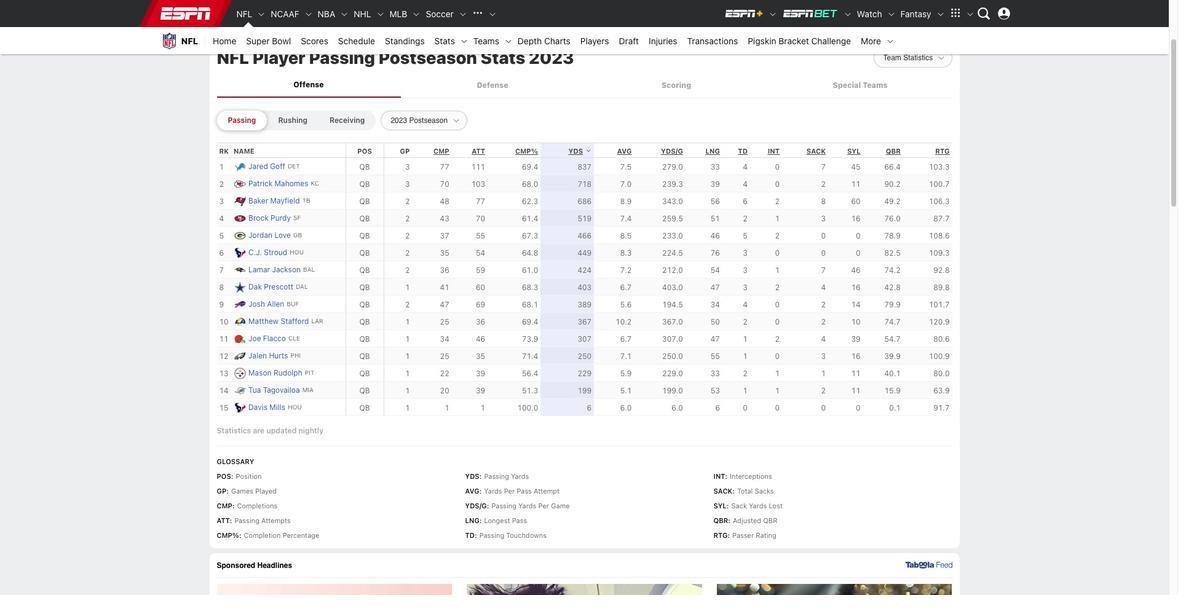 Task type: describe. For each thing, give the bounding box(es) containing it.
1 vertical spatial 14
[[219, 386, 229, 395]]

qbr for qbr
[[886, 147, 901, 155]]

pigskin bracket challenge
[[748, 35, 851, 46]]

78.9
[[885, 231, 901, 240]]

qbr for qbr : adjusted qbr
[[714, 517, 728, 525]]

soccer image
[[459, 10, 467, 19]]

7.4
[[620, 214, 632, 223]]

: for sack
[[733, 487, 735, 495]]

74.7
[[885, 317, 901, 326]]

82.5
[[885, 248, 901, 258]]

53
[[711, 386, 720, 395]]

0 horizontal spatial 35
[[440, 248, 449, 258]]

scores link
[[296, 27, 333, 54]]

2 5 from the left
[[743, 231, 748, 240]]

343.0
[[663, 197, 683, 206]]

espn more sports home page image
[[469, 4, 487, 23]]

standings
[[385, 35, 425, 46]]

td : passing touchdowns
[[465, 532, 547, 540]]

15.9
[[885, 386, 901, 395]]

1 vertical spatial 8
[[219, 283, 224, 292]]

0 vertical spatial per
[[504, 487, 515, 495]]

47 for 307
[[711, 334, 720, 344]]

0.1
[[890, 403, 901, 413]]

patrick mahomes kc
[[249, 179, 319, 188]]

6.7 for 403
[[620, 283, 632, 292]]

61.0
[[522, 266, 538, 275]]

more sports image
[[488, 10, 497, 19]]

: for td
[[475, 532, 477, 540]]

watch image
[[887, 10, 896, 19]]

int for int
[[768, 147, 780, 155]]

nfl inside standings page main content
[[217, 47, 249, 68]]

hou for stroud
[[290, 249, 304, 256]]

jordan
[[249, 231, 272, 240]]

367
[[578, 317, 592, 326]]

56
[[711, 197, 720, 206]]

allen
[[267, 300, 284, 309]]

: for lng
[[480, 517, 482, 525]]

0 horizontal spatial 70
[[440, 179, 449, 189]]

0 vertical spatial 54
[[476, 248, 485, 258]]

0 vertical spatial 77
[[440, 162, 449, 171]]

rtg for rtg : passer rating
[[714, 532, 728, 540]]

120.9
[[929, 317, 950, 326]]

5.1
[[620, 386, 632, 395]]

global navigation element
[[154, 0, 1015, 27]]

qb for 519
[[360, 214, 370, 223]]

qb for 307
[[360, 334, 370, 344]]

42.8
[[885, 283, 901, 292]]

100.0
[[518, 403, 538, 413]]

super bowl
[[246, 35, 291, 46]]

gp for gp
[[400, 147, 410, 155]]

percentage
[[283, 532, 319, 540]]

76
[[711, 248, 720, 258]]

0 horizontal spatial 60
[[476, 283, 485, 292]]

injuries link
[[644, 27, 683, 54]]

defense link
[[401, 74, 585, 97]]

rk
[[219, 147, 229, 155]]

pigskin
[[748, 35, 777, 46]]

yards down yds : passing yards
[[484, 487, 502, 495]]

2 10 from the left
[[852, 317, 861, 326]]

cmp% for cmp% : completion percentage
[[217, 532, 239, 540]]

transactions
[[687, 35, 738, 46]]

qbr : adjusted qbr
[[714, 517, 778, 525]]

6 right 56
[[743, 197, 748, 206]]

att for att : passing attempts
[[217, 517, 230, 525]]

longest
[[484, 517, 510, 525]]

686
[[578, 197, 592, 206]]

68.3
[[522, 283, 538, 292]]

sack for sack
[[807, 147, 826, 155]]

dal
[[296, 283, 308, 290]]

love
[[275, 231, 291, 240]]

1 vertical spatial 55
[[711, 352, 720, 361]]

qb for 229
[[360, 369, 370, 378]]

7.0
[[620, 179, 632, 189]]

0 horizontal spatial nfl link
[[154, 27, 205, 54]]

nhl image
[[376, 10, 385, 19]]

307.0
[[663, 334, 683, 344]]

teams inside teams link
[[474, 35, 499, 46]]

307
[[578, 334, 592, 344]]

0 horizontal spatial 36
[[440, 266, 449, 275]]

jared goff link
[[249, 161, 285, 172]]

2 6.0 from the left
[[672, 403, 683, 413]]

phi
[[291, 352, 301, 359]]

lng for lng
[[706, 147, 720, 155]]

39.9
[[885, 352, 901, 361]]

pos for pos
[[358, 147, 372, 155]]

45
[[852, 162, 861, 171]]

completion
[[244, 532, 281, 540]]

69.4 for 36
[[522, 317, 538, 326]]

syl for syl : sack yards lost
[[714, 502, 727, 510]]

qb for 367
[[360, 317, 370, 326]]

tua
[[249, 386, 261, 395]]

16 for 76.0
[[852, 214, 861, 223]]

jalen
[[249, 351, 267, 361]]

2 horizontal spatial 46
[[852, 266, 861, 275]]

rk name
[[219, 147, 254, 155]]

: for att
[[230, 517, 232, 525]]

patrick
[[249, 179, 273, 188]]

hou for mills
[[288, 404, 302, 411]]

injuries
[[649, 35, 678, 46]]

1 horizontal spatial qbr
[[763, 517, 778, 525]]

367.0
[[663, 317, 683, 326]]

11 for 239.3
[[852, 179, 861, 189]]

special teams link
[[769, 74, 952, 97]]

total
[[737, 487, 753, 495]]

qb for 837
[[360, 162, 370, 171]]

goff
[[270, 162, 285, 171]]

259.5
[[663, 214, 683, 223]]

bal
[[303, 266, 315, 273]]

11 up '12'
[[219, 334, 229, 344]]

mlb link
[[385, 0, 412, 27]]

39 left 54.7
[[852, 334, 861, 344]]

cmp for cmp : completions
[[217, 502, 232, 510]]

mayfield
[[270, 196, 300, 206]]

1 vertical spatial per
[[539, 502, 549, 510]]

1 6.0 from the left
[[620, 403, 632, 413]]

1 horizontal spatial 77
[[476, 197, 485, 206]]

: for yds/g
[[487, 502, 489, 510]]

424
[[578, 266, 592, 275]]

1 vertical spatial 70
[[476, 214, 485, 223]]

49.2
[[885, 197, 901, 206]]

5.6
[[620, 300, 632, 309]]

c.j. stroud hou
[[249, 248, 304, 257]]

davis mills hou
[[249, 403, 302, 412]]

0 vertical spatial 55
[[476, 231, 485, 240]]

prescott
[[264, 282, 293, 292]]

passing for yds/g : passing yards per game
[[492, 502, 517, 510]]

att link
[[472, 147, 485, 155]]

det
[[288, 162, 300, 170]]

adjusted
[[733, 517, 762, 525]]

1 vertical spatial 35
[[476, 352, 485, 361]]

67.3
[[522, 231, 538, 240]]

1 horizontal spatial espn bet image
[[844, 10, 852, 19]]

josh
[[249, 300, 265, 309]]

25 for 36
[[440, 317, 449, 326]]

yds for yds
[[569, 147, 583, 155]]

yds for yds : passing yards
[[465, 473, 480, 481]]

nfl image
[[257, 10, 266, 19]]

td for td
[[738, 147, 748, 155]]

80.6
[[934, 334, 950, 344]]

nfl inside global navigation element
[[237, 8, 252, 19]]

1 horizontal spatial 60
[[852, 197, 861, 206]]

0 vertical spatial 8
[[821, 197, 826, 206]]

cmp% for cmp%
[[515, 147, 538, 155]]

8.9
[[620, 197, 632, 206]]

cmp : completions
[[217, 502, 278, 510]]

194.5
[[663, 300, 683, 309]]

2023
[[529, 47, 574, 68]]

att : passing attempts
[[217, 517, 291, 525]]

passing link
[[217, 111, 267, 131]]

statistics
[[217, 426, 251, 436]]

avg for avg
[[617, 147, 632, 155]]

239.3
[[663, 179, 683, 189]]

standings page main content
[[194, 37, 960, 595]]

yds/g for yds/g
[[661, 147, 683, 155]]

matthew stafford link
[[249, 316, 309, 327]]

fantasy link
[[896, 0, 936, 27]]

: for cmp
[[232, 502, 235, 510]]

: for syl
[[727, 502, 729, 510]]

50
[[711, 317, 720, 326]]

6 down 199
[[587, 403, 592, 413]]

espn plus image
[[769, 10, 777, 19]]

stats image
[[460, 37, 469, 46]]

1 vertical spatial nfl
[[181, 35, 198, 46]]

espn+ image
[[724, 9, 764, 18]]

avg for avg : yards per pass attempt
[[465, 487, 480, 495]]

statistics are updated nightly
[[217, 426, 324, 436]]

92.8
[[934, 266, 950, 275]]

16 for 39.9
[[852, 352, 861, 361]]

qb for 449
[[360, 248, 370, 258]]

mason rudolph pit
[[249, 369, 315, 378]]

bowl
[[272, 35, 291, 46]]

teams inside special teams link
[[863, 80, 888, 90]]

33 for 2
[[711, 369, 720, 378]]

qb for 6
[[360, 403, 370, 413]]

yds : passing yards
[[465, 473, 529, 481]]

7 for 61.0
[[821, 266, 826, 275]]

103
[[471, 179, 485, 189]]

0 horizontal spatial 34
[[440, 334, 449, 344]]

super bowl link
[[241, 27, 296, 54]]

: for yds
[[480, 473, 482, 481]]

1 horizontal spatial 46
[[711, 231, 720, 240]]

16 for 42.8
[[852, 283, 861, 292]]

jordan love link
[[249, 230, 291, 241]]

1 horizontal spatial 36
[[476, 317, 485, 326]]

passing for att : passing attempts
[[235, 517, 260, 525]]

players link
[[576, 27, 614, 54]]

passing for td : passing touchdowns
[[480, 532, 504, 540]]



Task type: locate. For each thing, give the bounding box(es) containing it.
74.2
[[885, 266, 901, 275]]

tab list
[[217, 73, 952, 98]]

lng left td 'link'
[[706, 147, 720, 155]]

1 vertical spatial sack
[[714, 487, 733, 495]]

0 horizontal spatial att
[[217, 517, 230, 525]]

8 up 9 in the left of the page
[[219, 283, 224, 292]]

pos for pos : position
[[217, 473, 231, 481]]

1 vertical spatial 36
[[476, 317, 485, 326]]

cmp for cmp
[[434, 147, 449, 155]]

0 horizontal spatial qbr
[[714, 517, 728, 525]]

hou down "gb"
[[290, 249, 304, 256]]

1 vertical spatial att
[[217, 517, 230, 525]]

0 vertical spatial hou
[[290, 249, 304, 256]]

1 vertical spatial int
[[714, 473, 725, 481]]

att down cmp : completions
[[217, 517, 230, 525]]

279.0
[[663, 162, 683, 171]]

pass up yds/g : passing yards per game
[[517, 487, 532, 495]]

109.3
[[929, 248, 950, 258]]

passing down cmp : completions
[[235, 517, 260, 525]]

519
[[578, 214, 592, 223]]

int link
[[768, 147, 780, 155]]

syl for syl
[[848, 147, 861, 155]]

0 vertical spatial 14
[[852, 300, 861, 309]]

pass down yds/g : passing yards per game
[[512, 517, 527, 525]]

2 16 from the top
[[852, 283, 861, 292]]

0 vertical spatial yds/g
[[661, 147, 683, 155]]

1 6.7 from the top
[[620, 283, 632, 292]]

more espn image
[[946, 4, 965, 23]]

15
[[219, 403, 229, 413]]

receiving
[[330, 116, 365, 125]]

0 vertical spatial rtg
[[936, 147, 950, 155]]

cmp% down att : passing attempts
[[217, 532, 239, 540]]

55
[[476, 231, 485, 240], [711, 352, 720, 361]]

10 left 74.7
[[852, 317, 861, 326]]

1 horizontal spatial 55
[[711, 352, 720, 361]]

qb for 403
[[360, 283, 370, 292]]

nfl link up super
[[232, 0, 257, 27]]

yards
[[511, 473, 529, 481], [484, 487, 502, 495], [519, 502, 537, 510], [749, 502, 767, 510]]

qb for 199
[[360, 386, 370, 395]]

55 up the 59
[[476, 231, 485, 240]]

syl link
[[848, 147, 861, 155]]

0 vertical spatial 60
[[852, 197, 861, 206]]

qb for 718
[[360, 179, 370, 189]]

1 vertical spatial 47
[[440, 300, 449, 309]]

0 horizontal spatial 14
[[219, 386, 229, 395]]

teams image
[[504, 37, 513, 46]]

1 vertical spatial pass
[[512, 517, 527, 525]]

: left passer
[[728, 532, 730, 540]]

1 25 from the top
[[440, 317, 449, 326]]

sack up sack
[[714, 487, 733, 495]]

2 vertical spatial 16
[[852, 352, 861, 361]]

77 down cmp link
[[440, 162, 449, 171]]

cmp% : completion percentage
[[217, 532, 319, 540]]

: for avg
[[480, 487, 482, 495]]

hurts
[[269, 351, 288, 361]]

1 vertical spatial stats
[[481, 47, 525, 68]]

1 vertical spatial gp
[[217, 487, 226, 495]]

62.3
[[522, 197, 538, 206]]

mills
[[270, 403, 285, 412]]

passing up longest
[[492, 502, 517, 510]]

cmp left att link
[[434, 147, 449, 155]]

60 down the 59
[[476, 283, 485, 292]]

11 left 40.1 on the bottom of page
[[852, 369, 861, 378]]

47 down 50
[[711, 334, 720, 344]]

14 qb from the top
[[360, 386, 370, 395]]

15 qb from the top
[[360, 403, 370, 413]]

yards for yds : passing yards
[[511, 473, 529, 481]]

nfl left the home
[[181, 35, 198, 46]]

avg down yds : passing yards
[[465, 487, 480, 495]]

101.7
[[929, 300, 950, 309]]

gp left games on the bottom of the page
[[217, 487, 226, 495]]

rtg up the '103.3'
[[936, 147, 950, 155]]

1 vertical spatial yds
[[465, 473, 480, 481]]

nfl left nfl icon
[[237, 8, 252, 19]]

2 vertical spatial nfl
[[217, 47, 249, 68]]

0 vertical spatial avg
[[617, 147, 632, 155]]

: for int
[[725, 473, 728, 481]]

mlb image
[[412, 10, 421, 19]]

qb for 250
[[360, 352, 370, 361]]

qb for 389
[[360, 300, 370, 309]]

passing up avg : yards per pass attempt
[[484, 473, 509, 481]]

0 vertical spatial 35
[[440, 248, 449, 258]]

per down attempt
[[539, 502, 549, 510]]

0 vertical spatial 25
[[440, 317, 449, 326]]

70 down 103
[[476, 214, 485, 223]]

1 5 from the left
[[219, 231, 224, 240]]

yards down avg : yards per pass attempt
[[519, 502, 537, 510]]

: for gp
[[226, 487, 229, 495]]

47
[[711, 283, 720, 292], [440, 300, 449, 309], [711, 334, 720, 344]]

9 qb from the top
[[360, 300, 370, 309]]

46
[[711, 231, 720, 240], [852, 266, 861, 275], [476, 334, 485, 344]]

1 horizontal spatial sack
[[807, 147, 826, 155]]

challenge
[[812, 35, 851, 46]]

100.7
[[929, 179, 950, 189]]

8.3
[[620, 248, 632, 258]]

flacco
[[263, 334, 286, 343]]

0 vertical spatial 47
[[711, 283, 720, 292]]

nfl link
[[232, 0, 257, 27], [154, 27, 205, 54]]

39 right 22
[[476, 369, 485, 378]]

qbr link
[[886, 147, 901, 155]]

ncaaf
[[271, 8, 299, 19]]

0 vertical spatial nfl
[[237, 8, 252, 19]]

jalen hurts link
[[249, 350, 288, 362]]

1 horizontal spatial per
[[539, 502, 549, 510]]

0 horizontal spatial 55
[[476, 231, 485, 240]]

rtg for rtg
[[936, 147, 950, 155]]

1 horizontal spatial syl
[[848, 147, 861, 155]]

hou inside c.j. stroud hou
[[290, 249, 304, 256]]

more image
[[886, 37, 895, 46]]

1 qb from the top
[[360, 162, 370, 171]]

0 vertical spatial 46
[[711, 231, 720, 240]]

yards for yds/g : passing yards per game
[[519, 502, 537, 510]]

: left adjusted
[[728, 517, 731, 525]]

brock purdy link
[[249, 212, 291, 224]]

tab list inside standings page main content
[[217, 73, 952, 98]]

: left games on the bottom of the page
[[226, 487, 229, 495]]

0 vertical spatial 69.4
[[522, 162, 538, 171]]

stats down teams 'image'
[[481, 47, 525, 68]]

teams right special
[[863, 80, 888, 90]]

1 vertical spatial 54
[[711, 266, 720, 275]]

transactions link
[[683, 27, 743, 54]]

: up lng : longest pass
[[487, 502, 489, 510]]

1 vertical spatial 6.7
[[620, 334, 632, 344]]

completions
[[237, 502, 278, 510]]

attempt
[[534, 487, 560, 495]]

11 for 229.0
[[852, 369, 861, 378]]

60 down 45
[[852, 197, 861, 206]]

69.4 for 111
[[522, 162, 538, 171]]

39 right 20
[[476, 386, 485, 395]]

avg up 7.5
[[617, 147, 632, 155]]

0 vertical spatial cmp
[[434, 147, 449, 155]]

0 vertical spatial 70
[[440, 179, 449, 189]]

ncaaf link
[[266, 0, 304, 27]]

0 horizontal spatial cmp%
[[217, 532, 239, 540]]

7 qb from the top
[[360, 266, 370, 275]]

2 qb from the top
[[360, 179, 370, 189]]

baker mayfield tb
[[249, 196, 310, 206]]

nfl link left the home
[[154, 27, 205, 54]]

sack
[[807, 147, 826, 155], [714, 487, 733, 495]]

1 horizontal spatial yds/g
[[661, 147, 683, 155]]

passer
[[733, 532, 754, 540]]

14 left 79.9
[[852, 300, 861, 309]]

70 up 48
[[440, 179, 449, 189]]

0 horizontal spatial td
[[465, 532, 475, 540]]

davis
[[249, 403, 268, 412]]

2 25 from the top
[[440, 352, 449, 361]]

1 horizontal spatial cmp
[[434, 147, 449, 155]]

0 horizontal spatial int
[[714, 473, 725, 481]]

46 left 74.2
[[852, 266, 861, 275]]

1 vertical spatial 34
[[440, 334, 449, 344]]

2 69.4 from the top
[[522, 317, 538, 326]]

4 qb from the top
[[360, 214, 370, 223]]

1 vertical spatial cmp%
[[217, 532, 239, 540]]

6.7 up 5.6
[[620, 283, 632, 292]]

1 horizontal spatial stats
[[481, 47, 525, 68]]

cmp%
[[515, 147, 538, 155], [217, 532, 239, 540]]

0 horizontal spatial pos
[[217, 473, 231, 481]]

54 up the 59
[[476, 248, 485, 258]]

mia
[[302, 386, 314, 394]]

0 horizontal spatial rtg
[[714, 532, 728, 540]]

2 vertical spatial 47
[[711, 334, 720, 344]]

brock purdy sf
[[249, 214, 301, 223]]

0 vertical spatial gp
[[400, 147, 410, 155]]

1 33 from the top
[[711, 162, 720, 171]]

0 horizontal spatial espn bet image
[[782, 9, 839, 18]]

int : interceptions
[[714, 473, 772, 481]]

1 vertical spatial 25
[[440, 352, 449, 361]]

111
[[471, 162, 485, 171]]

389
[[578, 300, 592, 309]]

advertisement element
[[361, 0, 809, 28]]

nba image
[[340, 10, 349, 19]]

8 qb from the top
[[360, 283, 370, 292]]

0 horizontal spatial gp
[[217, 487, 226, 495]]

0 vertical spatial td
[[738, 147, 748, 155]]

6.7 for 307
[[620, 334, 632, 344]]

syl : sack yards lost
[[714, 502, 783, 510]]

teams
[[474, 35, 499, 46], [863, 80, 888, 90]]

sack for sack : total sacks
[[714, 487, 733, 495]]

cmp down games on the bottom of the page
[[217, 502, 232, 510]]

0 vertical spatial stats
[[435, 35, 455, 46]]

34 up 50
[[711, 300, 720, 309]]

5.9
[[620, 369, 632, 378]]

: for qbr
[[728, 517, 731, 525]]

syl up 45
[[848, 147, 861, 155]]

12 qb from the top
[[360, 352, 370, 361]]

more espn image
[[966, 10, 975, 19]]

gp for gp : games played
[[217, 487, 226, 495]]

0 vertical spatial 6.7
[[620, 283, 632, 292]]

0 vertical spatial pass
[[517, 487, 532, 495]]

stats left stats image
[[435, 35, 455, 46]]

6 down 53
[[716, 403, 720, 413]]

103.3
[[929, 162, 950, 171]]

0 horizontal spatial 46
[[476, 334, 485, 344]]

rtg left passer
[[714, 532, 728, 540]]

13 qb from the top
[[360, 369, 370, 378]]

stats inside standings page main content
[[481, 47, 525, 68]]

: up sack : total sacks
[[725, 473, 728, 481]]

1 horizontal spatial 10
[[852, 317, 861, 326]]

7
[[821, 162, 826, 171], [219, 266, 224, 275], [821, 266, 826, 275]]

60
[[852, 197, 861, 206], [476, 283, 485, 292]]

touchdowns
[[506, 532, 547, 540]]

tab list containing offense
[[217, 73, 952, 98]]

25 up 22
[[440, 352, 449, 361]]

games
[[231, 487, 253, 495]]

qb for 686
[[360, 197, 370, 206]]

0 vertical spatial int
[[768, 147, 780, 155]]

td for td : passing touchdowns
[[465, 532, 475, 540]]

2 33 from the top
[[711, 369, 720, 378]]

3 16 from the top
[[852, 352, 861, 361]]

pos down glossary
[[217, 473, 231, 481]]

int for int : interceptions
[[714, 473, 725, 481]]

passing for yds : passing yards
[[484, 473, 509, 481]]

6
[[743, 197, 748, 206], [219, 248, 224, 258], [587, 403, 592, 413], [716, 403, 720, 413]]

35 left 71.4
[[476, 352, 485, 361]]

profile management image
[[998, 7, 1010, 20]]

1 16 from the top
[[852, 214, 861, 223]]

dak
[[249, 282, 262, 292]]

: down att : passing attempts
[[239, 532, 241, 540]]

1 horizontal spatial gp
[[400, 147, 410, 155]]

1 vertical spatial avg
[[465, 487, 480, 495]]

tb
[[302, 197, 310, 204]]

1 horizontal spatial rtg
[[936, 147, 950, 155]]

6.7 up 7.1
[[620, 334, 632, 344]]

draft
[[619, 35, 639, 46]]

espn bet image
[[782, 9, 839, 18], [844, 10, 852, 19]]

are
[[253, 426, 265, 436]]

0 horizontal spatial avg
[[465, 487, 480, 495]]

yds up '837'
[[569, 147, 583, 155]]

super
[[246, 35, 270, 46]]

6 qb from the top
[[360, 248, 370, 258]]

qb for 466
[[360, 231, 370, 240]]

10.2
[[616, 317, 632, 326]]

0 vertical spatial pos
[[358, 147, 372, 155]]

c.j.
[[249, 248, 262, 257]]

yards for syl : sack yards lost
[[749, 502, 767, 510]]

0 horizontal spatial stats
[[435, 35, 455, 46]]

jared
[[249, 162, 268, 171]]

0 horizontal spatial 54
[[476, 248, 485, 258]]

1 horizontal spatial 14
[[852, 300, 861, 309]]

13
[[219, 369, 229, 378]]

: up avg : yards per pass attempt
[[480, 473, 482, 481]]

0 horizontal spatial 8
[[219, 283, 224, 292]]

56.4
[[522, 369, 538, 378]]

passing up the name
[[228, 116, 256, 125]]

33 for 4
[[711, 162, 720, 171]]

7 for 69.4
[[821, 162, 826, 171]]

34 up 22
[[440, 334, 449, 344]]

joe
[[249, 334, 261, 343]]

hou inside 'davis mills hou'
[[288, 404, 302, 411]]

: down glossary
[[231, 473, 233, 481]]

: for pos
[[231, 473, 233, 481]]

sack left syl link
[[807, 147, 826, 155]]

80.0
[[934, 369, 950, 378]]

lng for lng : longest pass
[[465, 517, 480, 525]]

10 qb from the top
[[360, 317, 370, 326]]

36 down 69
[[476, 317, 485, 326]]

76.0
[[885, 214, 901, 223]]

1 horizontal spatial teams
[[863, 80, 888, 90]]

att up 111
[[472, 147, 485, 155]]

lng left longest
[[465, 517, 480, 525]]

47 down 41
[[440, 300, 449, 309]]

draft link
[[614, 27, 644, 54]]

229
[[578, 369, 592, 378]]

1 horizontal spatial 34
[[711, 300, 720, 309]]

47 for 403
[[711, 283, 720, 292]]

att for att
[[472, 147, 485, 155]]

0 vertical spatial syl
[[848, 147, 861, 155]]

11 for 199.0
[[852, 386, 861, 395]]

passing for nfl player passing postseason stats 2023
[[309, 47, 375, 68]]

cmp% up 68.0
[[515, 147, 538, 155]]

player
[[253, 47, 306, 68]]

6 left c.j.
[[219, 248, 224, 258]]

35
[[440, 248, 449, 258], [476, 352, 485, 361]]

1 vertical spatial td
[[465, 532, 475, 540]]

scoring link
[[585, 74, 769, 97]]

0
[[775, 162, 780, 171], [775, 179, 780, 189], [821, 231, 826, 240], [856, 231, 861, 240], [775, 248, 780, 258], [821, 248, 826, 258], [856, 248, 861, 258], [775, 300, 780, 309], [775, 317, 780, 326], [775, 352, 780, 361], [743, 403, 748, 413], [775, 403, 780, 413], [821, 403, 826, 413], [856, 403, 861, 413]]

1 vertical spatial 33
[[711, 369, 720, 378]]

1 10 from the left
[[219, 317, 229, 326]]

12
[[219, 352, 229, 361]]

0 horizontal spatial per
[[504, 487, 515, 495]]

10
[[219, 317, 229, 326], [852, 317, 861, 326]]

0 horizontal spatial 5
[[219, 231, 224, 240]]

11 qb from the top
[[360, 334, 370, 344]]

7.5
[[620, 162, 632, 171]]

14 down 13
[[219, 386, 229, 395]]

soccer link
[[421, 0, 459, 27]]

69.4 down cmp% link
[[522, 162, 538, 171]]

33 down lng link
[[711, 162, 720, 171]]

11 down 45
[[852, 179, 861, 189]]

46 up 76
[[711, 231, 720, 240]]

87.7
[[934, 214, 950, 223]]

pigskin bracket challenge link
[[743, 27, 856, 54]]

qb
[[360, 162, 370, 171], [360, 179, 370, 189], [360, 197, 370, 206], [360, 214, 370, 223], [360, 231, 370, 240], [360, 248, 370, 258], [360, 266, 370, 275], [360, 283, 370, 292], [360, 300, 370, 309], [360, 317, 370, 326], [360, 334, 370, 344], [360, 352, 370, 361], [360, 369, 370, 378], [360, 386, 370, 395], [360, 403, 370, 413]]

69.4 down 68.1
[[522, 317, 538, 326]]

6.0 down 199.0
[[672, 403, 683, 413]]

: left total on the bottom of the page
[[733, 487, 735, 495]]

: left longest
[[480, 517, 482, 525]]

per
[[504, 487, 515, 495], [539, 502, 549, 510]]

1 vertical spatial lng
[[465, 517, 480, 525]]

1 horizontal spatial 35
[[476, 352, 485, 361]]

0 vertical spatial cmp%
[[515, 147, 538, 155]]

37
[[440, 231, 449, 240]]

pos : position
[[217, 473, 262, 481]]

yards up avg : yards per pass attempt
[[511, 473, 529, 481]]

gp left cmp link
[[400, 147, 410, 155]]

1 horizontal spatial 54
[[711, 266, 720, 275]]

sponsored headlines
[[217, 561, 292, 570]]

16 left the 76.0
[[852, 214, 861, 223]]

: for rtg
[[728, 532, 730, 540]]

54 down 76
[[711, 266, 720, 275]]

hou right the mills
[[288, 404, 302, 411]]

depth
[[518, 35, 542, 46]]

47 up 50
[[711, 283, 720, 292]]

77 down 103
[[476, 197, 485, 206]]

0 horizontal spatial 6.0
[[620, 403, 632, 413]]

rushing link
[[267, 111, 319, 131]]

yards down sacks
[[749, 502, 767, 510]]

1 69.4 from the top
[[522, 162, 538, 171]]

35 down 37
[[440, 248, 449, 258]]

1 vertical spatial 69.4
[[522, 317, 538, 326]]

int up sack : total sacks
[[714, 473, 725, 481]]

yds/g for yds/g : passing yards per game
[[465, 502, 487, 510]]

3 qb from the top
[[360, 197, 370, 206]]

0 vertical spatial teams
[[474, 35, 499, 46]]

offense
[[294, 80, 324, 89]]

0 vertical spatial 36
[[440, 266, 449, 275]]

1 horizontal spatial att
[[472, 147, 485, 155]]

1 horizontal spatial nfl link
[[232, 0, 257, 27]]

73.9
[[522, 334, 538, 344]]

0 horizontal spatial cmp
[[217, 502, 232, 510]]

55 up 53
[[711, 352, 720, 361]]

2 6.7 from the top
[[620, 334, 632, 344]]

1 vertical spatial pos
[[217, 473, 231, 481]]

avg
[[617, 147, 632, 155], [465, 487, 480, 495]]

16 left "39.9"
[[852, 352, 861, 361]]

: for cmp%
[[239, 532, 241, 540]]

: down lng : longest pass
[[475, 532, 477, 540]]

8 down sack link in the top of the page
[[821, 197, 826, 206]]

: down yds : passing yards
[[480, 487, 482, 495]]

466
[[578, 231, 592, 240]]

39 up 56
[[711, 179, 720, 189]]

baker
[[249, 196, 268, 206]]

yds up avg : yards per pass attempt
[[465, 473, 480, 481]]

passing down schedule
[[309, 47, 375, 68]]

fantasy image
[[936, 10, 945, 19]]

1 horizontal spatial 6.0
[[672, 403, 683, 413]]

espn bet image left the watch
[[844, 10, 852, 19]]

25 for 35
[[440, 352, 449, 361]]

224.5
[[663, 248, 683, 258]]

5 qb from the top
[[360, 231, 370, 240]]

sf
[[293, 214, 301, 222]]

qb for 424
[[360, 266, 370, 275]]

46 down 69
[[476, 334, 485, 344]]

ncaaf image
[[304, 10, 313, 19]]



Task type: vqa. For each thing, say whether or not it's contained in the screenshot.
Mel Kiper Jr.
no



